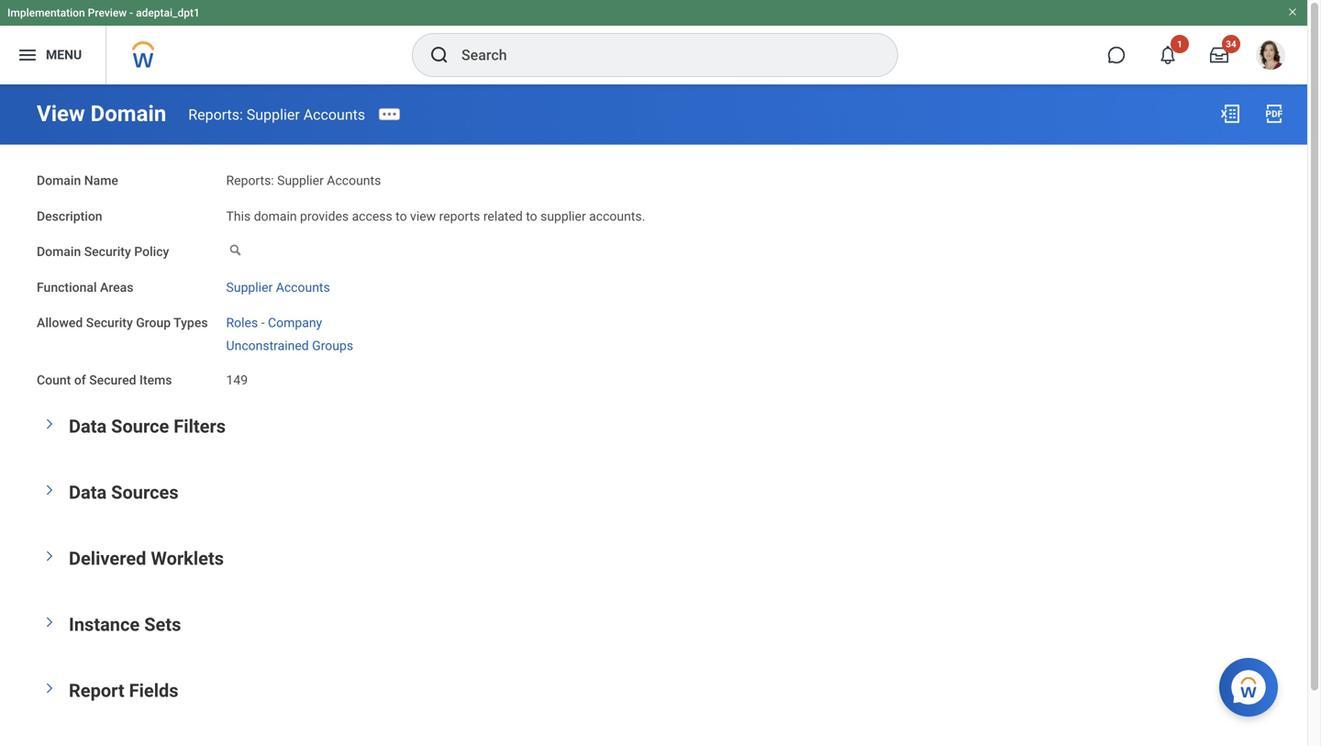 Task type: vqa. For each thing, say whether or not it's contained in the screenshot.
the top "Supplier"
yes



Task type: describe. For each thing, give the bounding box(es) containing it.
instance sets
[[69, 614, 181, 635]]

Search Workday  search field
[[462, 35, 860, 75]]

data sources
[[69, 482, 179, 503]]

view printable version (pdf) image
[[1264, 103, 1286, 125]]

menu
[[46, 47, 82, 63]]

worklets
[[151, 548, 224, 569]]

policy
[[134, 244, 169, 259]]

this
[[226, 209, 251, 224]]

supplier
[[541, 209, 586, 224]]

reports
[[439, 209, 480, 224]]

close environment banner image
[[1287, 6, 1298, 17]]

menu button
[[0, 26, 106, 84]]

instance
[[69, 614, 140, 635]]

accounts.
[[589, 209, 645, 224]]

reports: supplier accounts link
[[188, 106, 365, 123]]

accounts for the 'reports: supplier accounts' link
[[303, 106, 365, 123]]

of
[[74, 373, 86, 388]]

0 vertical spatial domain
[[91, 100, 166, 127]]

domain
[[254, 209, 297, 224]]

search image
[[429, 44, 451, 66]]

sets
[[144, 614, 181, 635]]

1 to from the left
[[396, 209, 407, 224]]

source
[[111, 416, 169, 437]]

report fields
[[69, 680, 179, 701]]

security for allowed
[[86, 315, 133, 330]]

fields
[[129, 680, 179, 701]]

roles - company
[[226, 315, 322, 330]]

provides
[[300, 209, 349, 224]]

sources
[[111, 482, 179, 503]]

filters
[[174, 416, 226, 437]]

security for domain
[[84, 244, 131, 259]]

company
[[268, 315, 322, 330]]

data sources button
[[69, 482, 179, 503]]

data for data source filters
[[69, 416, 107, 437]]

data source filters
[[69, 416, 226, 437]]

- inside roles - company link
[[261, 315, 265, 330]]

2 vertical spatial supplier
[[226, 280, 273, 295]]

implementation
[[7, 6, 85, 19]]

items selected list
[[226, 312, 383, 354]]

view
[[37, 100, 85, 127]]

name
[[84, 173, 118, 188]]

description
[[37, 209, 102, 224]]

2 vertical spatial accounts
[[276, 280, 330, 295]]

related
[[483, 209, 523, 224]]

preview
[[88, 6, 127, 19]]

roles
[[226, 315, 258, 330]]

1
[[1177, 39, 1183, 50]]



Task type: locate. For each thing, give the bounding box(es) containing it.
0 vertical spatial -
[[130, 6, 133, 19]]

domain up the functional at the top of page
[[37, 244, 81, 259]]

domain security policy
[[37, 244, 169, 259]]

data for data sources
[[69, 482, 107, 503]]

data source filters button
[[69, 416, 226, 437]]

149
[[226, 373, 248, 388]]

1 data from the top
[[69, 416, 107, 437]]

accounts
[[303, 106, 365, 123], [327, 173, 381, 188], [276, 280, 330, 295]]

chevron down image for delivered worklets
[[43, 545, 56, 567]]

to right related
[[526, 209, 537, 224]]

reports: supplier accounts
[[188, 106, 365, 123], [226, 173, 381, 188]]

unconstrained groups link
[[226, 334, 353, 353]]

1 chevron down image from the top
[[43, 479, 56, 501]]

view domain main content
[[0, 84, 1308, 746]]

- right "preview" at the left top of the page
[[130, 6, 133, 19]]

justify image
[[17, 44, 39, 66]]

domain
[[91, 100, 166, 127], [37, 173, 81, 188], [37, 244, 81, 259]]

chevron down image for data sources
[[43, 479, 56, 501]]

domain right the view
[[91, 100, 166, 127]]

accounts up domain name element
[[303, 106, 365, 123]]

1 vertical spatial supplier
[[277, 173, 324, 188]]

chevron down image left instance
[[43, 611, 56, 633]]

security down areas
[[86, 315, 133, 330]]

view domain
[[37, 100, 166, 127]]

0 horizontal spatial to
[[396, 209, 407, 224]]

supplier for the 'reports: supplier accounts' link
[[247, 106, 300, 123]]

2 data from the top
[[69, 482, 107, 503]]

accounts for domain name element
[[327, 173, 381, 188]]

1 horizontal spatial -
[[261, 315, 265, 330]]

export to excel image
[[1220, 103, 1242, 125]]

0 vertical spatial accounts
[[303, 106, 365, 123]]

secured
[[89, 373, 136, 388]]

security
[[84, 244, 131, 259], [86, 315, 133, 330]]

data left 'sources'
[[69, 482, 107, 503]]

0 horizontal spatial -
[[130, 6, 133, 19]]

menu banner
[[0, 0, 1308, 84]]

accounts inside domain name element
[[327, 173, 381, 188]]

unconstrained
[[226, 338, 309, 353]]

2 to from the left
[[526, 209, 537, 224]]

items
[[139, 373, 172, 388]]

chevron down image
[[43, 413, 56, 435]]

domain for domain security policy
[[37, 244, 81, 259]]

implementation preview -   adeptai_dpt1
[[7, 6, 200, 19]]

group
[[136, 315, 171, 330]]

- right roles
[[261, 315, 265, 330]]

reports: for the 'reports: supplier accounts' link
[[188, 106, 243, 123]]

1 vertical spatial -
[[261, 315, 265, 330]]

reports: for domain name element
[[226, 173, 274, 188]]

adeptai_dpt1
[[136, 6, 200, 19]]

functional areas
[[37, 280, 134, 295]]

accounts up company
[[276, 280, 330, 295]]

chevron down image down chevron down icon
[[43, 479, 56, 501]]

1 vertical spatial security
[[86, 315, 133, 330]]

supplier accounts
[[226, 280, 330, 295]]

0 vertical spatial security
[[84, 244, 131, 259]]

reports: inside domain name element
[[226, 173, 274, 188]]

chevron down image left report
[[43, 677, 56, 699]]

supplier accounts link
[[226, 276, 330, 295]]

report
[[69, 680, 125, 701]]

2 vertical spatial domain
[[37, 244, 81, 259]]

roles - company link
[[226, 312, 322, 330]]

1 vertical spatial accounts
[[327, 173, 381, 188]]

34 button
[[1199, 35, 1241, 75]]

unconstrained groups
[[226, 338, 353, 353]]

domain for domain name
[[37, 173, 81, 188]]

0 vertical spatial reports: supplier accounts
[[188, 106, 365, 123]]

0 vertical spatial reports:
[[188, 106, 243, 123]]

profile logan mcneil image
[[1256, 40, 1286, 73]]

report fields button
[[69, 680, 179, 701]]

data right chevron down icon
[[69, 416, 107, 437]]

1 vertical spatial reports:
[[226, 173, 274, 188]]

3 chevron down image from the top
[[43, 611, 56, 633]]

this domain provides access to view reports related to supplier accounts.
[[226, 209, 645, 224]]

instance sets button
[[69, 614, 181, 635]]

view
[[410, 209, 436, 224]]

allowed
[[37, 315, 83, 330]]

data
[[69, 416, 107, 437], [69, 482, 107, 503]]

1 button
[[1148, 35, 1189, 75]]

delivered worklets button
[[69, 548, 224, 569]]

chevron down image for report fields
[[43, 677, 56, 699]]

chevron down image
[[43, 479, 56, 501], [43, 545, 56, 567], [43, 611, 56, 633], [43, 677, 56, 699]]

inbox large image
[[1210, 46, 1229, 64]]

domain name
[[37, 173, 118, 188]]

0 vertical spatial supplier
[[247, 106, 300, 123]]

to left view
[[396, 209, 407, 224]]

-
[[130, 6, 133, 19], [261, 315, 265, 330]]

34
[[1226, 39, 1237, 50]]

1 vertical spatial reports: supplier accounts
[[226, 173, 381, 188]]

accounts up 'access'
[[327, 173, 381, 188]]

count of secured items
[[37, 373, 172, 388]]

1 vertical spatial domain
[[37, 173, 81, 188]]

0 vertical spatial data
[[69, 416, 107, 437]]

supplier up domain name element
[[247, 106, 300, 123]]

chevron down image for instance sets
[[43, 611, 56, 633]]

supplier up provides
[[277, 173, 324, 188]]

4 chevron down image from the top
[[43, 677, 56, 699]]

delivered
[[69, 548, 146, 569]]

reports:
[[188, 106, 243, 123], [226, 173, 274, 188]]

groups
[[312, 338, 353, 353]]

reports: supplier accounts up domain name element
[[188, 106, 365, 123]]

count of secured items element
[[226, 362, 248, 389]]

count
[[37, 373, 71, 388]]

supplier up roles
[[226, 280, 273, 295]]

notifications large image
[[1159, 46, 1177, 64]]

domain up description on the left top of page
[[37, 173, 81, 188]]

to
[[396, 209, 407, 224], [526, 209, 537, 224]]

functional
[[37, 280, 97, 295]]

1 vertical spatial data
[[69, 482, 107, 503]]

types
[[174, 315, 208, 330]]

1 horizontal spatial to
[[526, 209, 537, 224]]

delivered worklets
[[69, 548, 224, 569]]

reports: supplier accounts for the 'reports: supplier accounts' link
[[188, 106, 365, 123]]

supplier inside domain name element
[[277, 173, 324, 188]]

security up areas
[[84, 244, 131, 259]]

- inside menu banner
[[130, 6, 133, 19]]

chevron down image left delivered at the bottom left
[[43, 545, 56, 567]]

areas
[[100, 280, 134, 295]]

supplier for domain name element
[[277, 173, 324, 188]]

access
[[352, 209, 392, 224]]

reports: supplier accounts up provides
[[226, 173, 381, 188]]

allowed security group types
[[37, 315, 208, 330]]

supplier
[[247, 106, 300, 123], [277, 173, 324, 188], [226, 280, 273, 295]]

reports: supplier accounts for domain name element
[[226, 173, 381, 188]]

2 chevron down image from the top
[[43, 545, 56, 567]]

domain name element
[[226, 162, 381, 189]]



